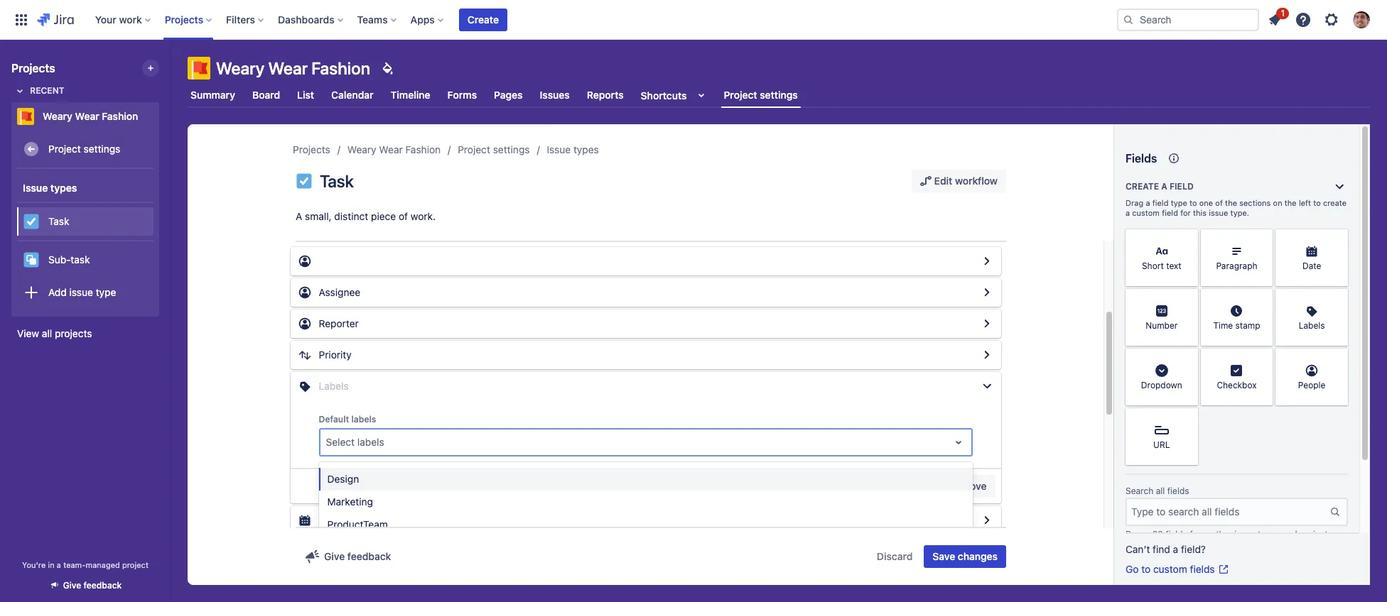 Task type: describe. For each thing, give the bounding box(es) containing it.
apps button
[[406, 8, 449, 31]]

2 vertical spatial weary wear fashion
[[347, 144, 441, 156]]

0 vertical spatial give feedback button
[[296, 546, 400, 568]]

group containing issue types
[[17, 169, 153, 316]]

priority
[[319, 349, 352, 361]]

appswitcher icon image
[[13, 11, 30, 28]]

sub-task
[[48, 253, 90, 265]]

a small, distinct piece of work.
[[296, 210, 436, 222]]

create for create
[[467, 13, 499, 25]]

discard
[[877, 551, 913, 563]]

workflow
[[955, 175, 998, 187]]

this link will be opened in a new tab image
[[1218, 564, 1229, 576]]

create project image
[[145, 63, 156, 74]]

shortcuts
[[641, 89, 687, 101]]

default labels
[[319, 414, 376, 425]]

timeline
[[391, 89, 430, 101]]

your profile and settings image
[[1353, 11, 1370, 28]]

search image
[[1123, 14, 1134, 25]]

1 vertical spatial projects
[[11, 62, 55, 75]]

types inside "link"
[[573, 144, 599, 156]]

fields
[[1126, 152, 1157, 165]]

assignee button
[[290, 279, 1001, 307]]

help image
[[1295, 11, 1312, 28]]

23
[[1153, 529, 1163, 540]]

banner containing your work
[[0, 0, 1387, 40]]

url
[[1153, 440, 1170, 451]]

type.
[[1230, 208, 1249, 217]]

other
[[1211, 529, 1232, 540]]

from
[[1190, 529, 1208, 540]]

1 horizontal spatial feedback
[[347, 551, 391, 563]]

1 horizontal spatial fashion
[[311, 58, 370, 78]]

search all fields
[[1126, 486, 1189, 497]]

project inside tab list
[[724, 89, 757, 101]]

type inside drag a field type to one of the sections on the left to create a custom field for this issue type.
[[1171, 198, 1187, 207]]

distinct
[[334, 210, 368, 222]]

timeline link
[[388, 82, 433, 108]]

changes
[[958, 551, 998, 563]]

drag a field type to one of the sections on the left to create a custom field for this issue type.
[[1126, 198, 1347, 217]]

edit workflow button
[[911, 170, 1006, 193]]

summary link
[[188, 82, 238, 108]]

sub-task link
[[17, 246, 153, 274]]

time
[[1213, 321, 1233, 331]]

open field configuration image for reporter
[[978, 316, 995, 333]]

short
[[1142, 261, 1164, 272]]

you're in a team-managed project
[[22, 561, 148, 570]]

1 vertical spatial weary
[[43, 110, 72, 122]]

go to custom fields
[[1126, 564, 1215, 576]]

custom inside go to custom fields link
[[1153, 564, 1187, 576]]

labels for close field configuration image
[[319, 380, 349, 392]]

fields for 23
[[1166, 529, 1187, 540]]

required
[[888, 480, 929, 492]]

remove
[[949, 480, 987, 492]]

summary
[[190, 89, 235, 101]]

0 horizontal spatial issue types
[[23, 182, 77, 194]]

and
[[1282, 529, 1297, 540]]

task link
[[17, 207, 153, 236]]

more information image for labels
[[1330, 291, 1347, 308]]

forms
[[447, 89, 477, 101]]

assignee
[[319, 286, 360, 298]]

due date
[[319, 514, 360, 527]]

apps
[[411, 13, 435, 25]]

date
[[340, 514, 360, 527]]

1 vertical spatial give feedback
[[63, 581, 122, 591]]

forms link
[[445, 82, 480, 108]]

open field configuration image
[[978, 347, 995, 364]]

0 vertical spatial weary wear fashion
[[216, 58, 370, 78]]

a down more information about the fields image
[[1161, 181, 1167, 192]]

field for drag
[[1152, 198, 1169, 207]]

your work
[[95, 13, 142, 25]]

you're
[[22, 561, 46, 570]]

2 vertical spatial wear
[[379, 144, 403, 156]]

list link
[[294, 82, 317, 108]]

0 vertical spatial task
[[320, 171, 354, 191]]

save changes button
[[924, 546, 1006, 568]]

1 horizontal spatial project settings
[[458, 144, 530, 156]]

design
[[327, 473, 359, 485]]

number
[[1146, 321, 1178, 331]]

labels for default labels
[[351, 414, 376, 425]]

1 horizontal spatial to
[[1190, 198, 1197, 207]]

Default labels text field
[[326, 436, 329, 450]]

go to custom fields link
[[1126, 563, 1229, 577]]

0 horizontal spatial project settings link
[[17, 135, 153, 163]]

projects link
[[293, 141, 330, 158]]

can't
[[1126, 544, 1150, 556]]

create
[[1323, 198, 1347, 207]]

stamp
[[1235, 321, 1260, 331]]

productteam
[[327, 519, 388, 531]]

left
[[1299, 198, 1311, 207]]

reports link
[[584, 82, 627, 108]]

checkbox
[[1217, 380, 1257, 391]]

2 vertical spatial issue
[[1235, 529, 1255, 540]]

create for create a field
[[1126, 181, 1159, 192]]

all for search
[[1156, 486, 1165, 497]]

managed
[[86, 561, 120, 570]]

add issue type button
[[17, 279, 153, 307]]

fields inside go to custom fields link
[[1190, 564, 1215, 576]]

sub-
[[48, 253, 71, 265]]

add issue type image
[[23, 284, 40, 301]]

view all projects
[[17, 328, 92, 340]]

1
[[1281, 7, 1285, 18]]

type inside button
[[96, 286, 116, 298]]

all for view
[[42, 328, 52, 340]]

view all projects link
[[11, 321, 159, 347]]

tab list containing project settings
[[179, 82, 1379, 108]]

0 horizontal spatial settings
[[84, 143, 120, 155]]

2 horizontal spatial types
[[1258, 529, 1280, 540]]

a right in
[[57, 561, 61, 570]]

0 vertical spatial give feedback
[[324, 551, 391, 563]]

your
[[95, 13, 116, 25]]

date
[[1302, 261, 1321, 272]]

1 vertical spatial give
[[63, 581, 81, 591]]

projects button
[[160, 8, 218, 31]]

view
[[17, 328, 39, 340]]

reports
[[587, 89, 624, 101]]

pages
[[494, 89, 523, 101]]

sidebar navigation image
[[155, 57, 186, 85]]

filters
[[226, 13, 255, 25]]

0 horizontal spatial task
[[48, 215, 69, 227]]

1 horizontal spatial project
[[458, 144, 490, 156]]

open field configuration image for due date
[[978, 512, 995, 529]]

more information image for number
[[1179, 291, 1196, 308]]

custom inside drag a field type to one of the sections on the left to create a custom field for this issue type.
[[1132, 208, 1160, 217]]

collapse recent projects image
[[11, 82, 28, 99]]

fields for all
[[1167, 486, 1189, 497]]

paragraph
[[1216, 261, 1257, 272]]



Task type: locate. For each thing, give the bounding box(es) containing it.
1 vertical spatial labels
[[319, 380, 349, 392]]

project settings inside tab list
[[724, 89, 798, 101]]

0 horizontal spatial fashion
[[102, 110, 138, 122]]

1 vertical spatial of
[[399, 210, 408, 222]]

issue right add
[[69, 286, 93, 298]]

issue inside group
[[23, 182, 48, 194]]

0 horizontal spatial give
[[63, 581, 81, 591]]

a right drag
[[1146, 198, 1150, 207]]

1 horizontal spatial types
[[573, 144, 599, 156]]

your work button
[[91, 8, 156, 31]]

field left for
[[1162, 208, 1178, 217]]

field down create a field
[[1152, 198, 1169, 207]]

labels up select labels
[[351, 414, 376, 425]]

0 vertical spatial issue
[[1209, 208, 1228, 217]]

weary wear fashion down timeline link
[[347, 144, 441, 156]]

labels for select labels
[[357, 436, 384, 448]]

2 vertical spatial weary
[[347, 144, 376, 156]]

remove button
[[941, 475, 995, 498]]

issue down issues link
[[547, 144, 571, 156]]

2 vertical spatial types
[[1258, 529, 1280, 540]]

project settings link down pages link
[[458, 141, 530, 158]]

issue type icon image
[[296, 173, 313, 190]]

projects down the add issue type
[[55, 328, 92, 340]]

0 horizontal spatial issue
[[69, 286, 93, 298]]

all right view
[[42, 328, 52, 340]]

edit workflow
[[934, 175, 998, 187]]

1 vertical spatial issue
[[69, 286, 93, 298]]

reporter button
[[290, 310, 1001, 338]]

tab list
[[179, 82, 1379, 108]]

team-
[[63, 561, 86, 570]]

weary
[[216, 58, 265, 78], [43, 110, 72, 122], [347, 144, 376, 156]]

piece
[[371, 210, 396, 222]]

issue down one
[[1209, 208, 1228, 217]]

recent
[[30, 85, 64, 96]]

project settings link down recent
[[17, 135, 153, 163]]

add
[[48, 286, 67, 298]]

1 open field configuration image from the top
[[978, 253, 995, 270]]

reporter
[[319, 318, 359, 330]]

2 vertical spatial fields
[[1190, 564, 1215, 576]]

1 horizontal spatial weary wear fashion link
[[347, 141, 441, 158]]

marketing
[[327, 496, 373, 508]]

0 vertical spatial types
[[573, 144, 599, 156]]

work
[[119, 13, 142, 25]]

weary wear fashion down recent
[[43, 110, 138, 122]]

the right on
[[1285, 198, 1297, 207]]

2 horizontal spatial fashion
[[405, 144, 441, 156]]

for
[[1180, 208, 1191, 217]]

0 horizontal spatial to
[[1141, 564, 1151, 576]]

projects for "projects" link
[[293, 144, 330, 156]]

type up for
[[1171, 198, 1187, 207]]

2 horizontal spatial weary
[[347, 144, 376, 156]]

0 vertical spatial issue
[[547, 144, 571, 156]]

filters button
[[222, 8, 269, 31]]

2 vertical spatial fashion
[[405, 144, 441, 156]]

issue right other
[[1235, 529, 1255, 540]]

0 horizontal spatial create
[[467, 13, 499, 25]]

weary wear fashion up list
[[216, 58, 370, 78]]

close field configuration image
[[978, 378, 995, 395]]

jira image
[[37, 11, 74, 28], [37, 11, 74, 28]]

1 vertical spatial fashion
[[102, 110, 138, 122]]

to up this
[[1190, 198, 1197, 207]]

in
[[48, 561, 54, 570]]

reuse 23 fields from other issue types and projects
[[1126, 529, 1332, 540]]

more information image for people
[[1330, 350, 1347, 367]]

of right one
[[1215, 198, 1223, 207]]

weary wear fashion
[[216, 58, 370, 78], [43, 110, 138, 122], [347, 144, 441, 156]]

weary up board
[[216, 58, 265, 78]]

0 horizontal spatial projects
[[55, 328, 92, 340]]

issue types down issues link
[[547, 144, 599, 156]]

1 horizontal spatial create
[[1126, 181, 1159, 192]]

2 horizontal spatial projects
[[293, 144, 330, 156]]

fashion down timeline link
[[405, 144, 441, 156]]

issue inside drag a field type to one of the sections on the left to create a custom field for this issue type.
[[1209, 208, 1228, 217]]

1 vertical spatial types
[[50, 182, 77, 194]]

projects right work on the top left of the page
[[165, 13, 203, 25]]

labels right select
[[357, 436, 384, 448]]

0 horizontal spatial project settings
[[48, 143, 120, 155]]

give down due date at the bottom left of the page
[[324, 551, 345, 563]]

issue up task link
[[23, 182, 48, 194]]

type down sub-task link
[[96, 286, 116, 298]]

search
[[1126, 486, 1154, 497]]

open field configuration image inside the due date button
[[978, 512, 995, 529]]

1 horizontal spatial give
[[324, 551, 345, 563]]

projects
[[55, 328, 92, 340], [1300, 529, 1332, 540]]

type
[[1171, 198, 1187, 207], [96, 286, 116, 298]]

0 vertical spatial labels
[[351, 414, 376, 425]]

notifications image
[[1266, 11, 1283, 28]]

0 horizontal spatial wear
[[75, 110, 99, 122]]

1 horizontal spatial of
[[1215, 198, 1223, 207]]

to right go
[[1141, 564, 1151, 576]]

the up type.
[[1225, 198, 1237, 207]]

board link
[[249, 82, 283, 108]]

issue for issue types "link"
[[547, 144, 571, 156]]

task up sub-
[[48, 215, 69, 227]]

pages link
[[491, 82, 526, 108]]

projects inside view all projects link
[[55, 328, 92, 340]]

go
[[1126, 564, 1139, 576]]

due date button
[[290, 507, 1001, 535]]

sections
[[1239, 198, 1271, 207]]

1 horizontal spatial projects
[[1300, 529, 1332, 540]]

open field configuration image for assignee
[[978, 284, 995, 301]]

fashion up calendar
[[311, 58, 370, 78]]

more information image for date
[[1330, 231, 1347, 248]]

teams
[[357, 13, 388, 25]]

1 horizontal spatial wear
[[268, 58, 308, 78]]

field?
[[1181, 544, 1206, 556]]

0 vertical spatial custom
[[1132, 208, 1160, 217]]

banner
[[0, 0, 1387, 40]]

more information image for short text
[[1179, 231, 1196, 248]]

1 vertical spatial projects
[[1300, 529, 1332, 540]]

more information image for dropdown
[[1179, 350, 1196, 367]]

1 horizontal spatial weary
[[216, 58, 265, 78]]

feedback down the productteam
[[347, 551, 391, 563]]

4 open field configuration image from the top
[[978, 512, 995, 529]]

priority button
[[290, 341, 1001, 370]]

give
[[324, 551, 345, 563], [63, 581, 81, 591]]

0 horizontal spatial feedback
[[84, 581, 122, 591]]

0 horizontal spatial issue
[[23, 182, 48, 194]]

find
[[1153, 544, 1170, 556]]

0 vertical spatial of
[[1215, 198, 1223, 207]]

more information image
[[1179, 231, 1196, 248], [1330, 231, 1347, 248], [1179, 291, 1196, 308], [1330, 291, 1347, 308], [1179, 350, 1196, 367], [1254, 350, 1271, 367], [1330, 350, 1347, 367]]

types
[[573, 144, 599, 156], [50, 182, 77, 194], [1258, 529, 1280, 540]]

2 vertical spatial field
[[1162, 208, 1178, 217]]

fields right the search
[[1167, 486, 1189, 497]]

3 open field configuration image from the top
[[978, 316, 995, 333]]

fashion left add to starred 'icon'
[[102, 110, 138, 122]]

custom down can't find a field?
[[1153, 564, 1187, 576]]

group
[[17, 169, 153, 316]]

custom
[[1132, 208, 1160, 217], [1153, 564, 1187, 576]]

1 horizontal spatial type
[[1171, 198, 1187, 207]]

due
[[319, 514, 337, 527]]

weary wear fashion link down timeline link
[[347, 141, 441, 158]]

0 vertical spatial weary wear fashion link
[[11, 102, 153, 131]]

0 vertical spatial projects
[[55, 328, 92, 340]]

more information image
[[1254, 231, 1271, 248]]

1 horizontal spatial issue types
[[547, 144, 599, 156]]

2 open field configuration image from the top
[[978, 284, 995, 301]]

1 vertical spatial give feedback button
[[40, 574, 130, 598]]

task
[[320, 171, 354, 191], [48, 215, 69, 227]]

a
[[1161, 181, 1167, 192], [1146, 198, 1150, 207], [1126, 208, 1130, 217], [1173, 544, 1178, 556], [57, 561, 61, 570]]

fields left this link will be opened in a new tab icon
[[1190, 564, 1215, 576]]

drag
[[1126, 198, 1144, 207]]

weary right "projects" link
[[347, 144, 376, 156]]

projects up recent
[[11, 62, 55, 75]]

dropdown
[[1141, 380, 1182, 391]]

projects inside dropdown button
[[165, 13, 203, 25]]

all right the search
[[1156, 486, 1165, 497]]

0 horizontal spatial project
[[48, 143, 81, 155]]

fields up can't find a field?
[[1166, 529, 1187, 540]]

primary element
[[9, 0, 1117, 39]]

0 horizontal spatial the
[[1225, 198, 1237, 207]]

0 vertical spatial create
[[467, 13, 499, 25]]

on
[[1273, 198, 1282, 207]]

0 vertical spatial issue types
[[547, 144, 599, 156]]

projects up the "issue type icon"
[[293, 144, 330, 156]]

2 horizontal spatial to
[[1313, 198, 1321, 207]]

open field configuration image inside assignee button
[[978, 284, 995, 301]]

1 horizontal spatial give feedback button
[[296, 546, 400, 568]]

0 horizontal spatial weary
[[43, 110, 72, 122]]

of right piece
[[399, 210, 408, 222]]

issues link
[[537, 82, 573, 108]]

create up drag
[[1126, 181, 1159, 192]]

short text
[[1142, 261, 1182, 272]]

this
[[1193, 208, 1207, 217]]

project down forms link
[[458, 144, 490, 156]]

0 vertical spatial give
[[324, 551, 345, 563]]

0 horizontal spatial give feedback button
[[40, 574, 130, 598]]

shortcuts button
[[638, 82, 712, 108]]

1 vertical spatial all
[[1156, 486, 1165, 497]]

0 vertical spatial fashion
[[311, 58, 370, 78]]

a down drag
[[1126, 208, 1130, 217]]

types down reports link
[[573, 144, 599, 156]]

1 the from the left
[[1225, 198, 1237, 207]]

dashboards button
[[274, 8, 349, 31]]

create right apps dropdown button
[[467, 13, 499, 25]]

give feedback down the productteam
[[324, 551, 391, 563]]

0 vertical spatial weary
[[216, 58, 265, 78]]

text
[[1166, 261, 1182, 272]]

0 vertical spatial labels
[[1299, 321, 1325, 331]]

wear
[[268, 58, 308, 78], [75, 110, 99, 122], [379, 144, 403, 156]]

settings image
[[1323, 11, 1340, 28]]

issue types
[[547, 144, 599, 156], [23, 182, 77, 194]]

2 vertical spatial projects
[[293, 144, 330, 156]]

0 vertical spatial feedback
[[347, 551, 391, 563]]

types up task link
[[50, 182, 77, 194]]

1 horizontal spatial project settings link
[[458, 141, 530, 158]]

create inside button
[[467, 13, 499, 25]]

labels down priority
[[319, 380, 349, 392]]

a right find
[[1173, 544, 1178, 556]]

weary wear fashion link down recent
[[11, 102, 153, 131]]

issue
[[1209, 208, 1228, 217], [69, 286, 93, 298], [1235, 529, 1255, 540]]

0 vertical spatial wear
[[268, 58, 308, 78]]

time stamp
[[1213, 321, 1260, 331]]

open field configuration image
[[978, 253, 995, 270], [978, 284, 995, 301], [978, 316, 995, 333], [978, 512, 995, 529]]

1 vertical spatial issue types
[[23, 182, 77, 194]]

give feedback button
[[296, 546, 400, 568], [40, 574, 130, 598]]

issue types up task link
[[23, 182, 77, 194]]

reuse
[[1126, 529, 1150, 540]]

open image
[[950, 434, 967, 451]]

list
[[297, 89, 314, 101]]

calendar link
[[328, 82, 376, 108]]

0 horizontal spatial all
[[42, 328, 52, 340]]

1 vertical spatial weary wear fashion
[[43, 110, 138, 122]]

0 vertical spatial all
[[42, 328, 52, 340]]

teams button
[[353, 8, 402, 31]]

default
[[319, 414, 349, 425]]

1 vertical spatial custom
[[1153, 564, 1187, 576]]

1 horizontal spatial all
[[1156, 486, 1165, 497]]

1 vertical spatial weary wear fashion link
[[347, 141, 441, 158]]

Type to search all fields text field
[[1127, 500, 1330, 525]]

settings inside tab list
[[760, 89, 798, 101]]

give down the 'team-'
[[63, 581, 81, 591]]

projects for projects dropdown button
[[165, 13, 203, 25]]

task right the "issue type icon"
[[320, 171, 354, 191]]

1 horizontal spatial labels
[[1299, 321, 1325, 331]]

custom down drag
[[1132, 208, 1160, 217]]

select labels
[[326, 436, 384, 448]]

one
[[1199, 198, 1213, 207]]

project settings link
[[17, 135, 153, 163], [458, 141, 530, 158]]

1 horizontal spatial settings
[[493, 144, 530, 156]]

0 vertical spatial projects
[[165, 13, 203, 25]]

0 horizontal spatial projects
[[11, 62, 55, 75]]

give feedback button down you're in a team-managed project
[[40, 574, 130, 598]]

the
[[1225, 198, 1237, 207], [1285, 198, 1297, 207]]

projects right and
[[1300, 529, 1332, 540]]

weary down recent
[[43, 110, 72, 122]]

weary wear fashion link
[[11, 102, 153, 131], [347, 141, 441, 158]]

Search field
[[1117, 8, 1259, 31]]

add to starred image
[[155, 108, 172, 125]]

1 horizontal spatial issue
[[1209, 208, 1228, 217]]

field for create
[[1170, 181, 1194, 192]]

1 vertical spatial feedback
[[84, 581, 122, 591]]

calendar
[[331, 89, 374, 101]]

2 horizontal spatial project
[[724, 89, 757, 101]]

open field configuration image inside reporter 'button'
[[978, 316, 995, 333]]

project down recent
[[48, 143, 81, 155]]

labels for labels more information icon
[[1299, 321, 1325, 331]]

give feedback down you're in a team-managed project
[[63, 581, 122, 591]]

add issue type
[[48, 286, 116, 298]]

labels up people on the bottom right of page
[[1299, 321, 1325, 331]]

types left and
[[1258, 529, 1280, 540]]

1 vertical spatial issue
[[23, 182, 48, 194]]

feedback down managed
[[84, 581, 122, 591]]

1 vertical spatial field
[[1152, 198, 1169, 207]]

more information about the fields image
[[1166, 150, 1183, 167]]

create button
[[459, 8, 507, 31]]

give feedback button down the productteam
[[296, 546, 400, 568]]

of inside drag a field type to one of the sections on the left to create a custom field for this issue type.
[[1215, 198, 1223, 207]]

all
[[42, 328, 52, 340], [1156, 486, 1165, 497]]

2 horizontal spatial settings
[[760, 89, 798, 101]]

labels
[[351, 414, 376, 425], [357, 436, 384, 448]]

project right shortcuts popup button at the top of the page
[[724, 89, 757, 101]]

1 horizontal spatial issue
[[547, 144, 571, 156]]

2 the from the left
[[1285, 198, 1297, 207]]

board
[[252, 89, 280, 101]]

issue inside the add issue type button
[[69, 286, 93, 298]]

project
[[724, 89, 757, 101], [48, 143, 81, 155], [458, 144, 490, 156]]

issue inside issue types "link"
[[547, 144, 571, 156]]

issue types link
[[547, 141, 599, 158]]

to right left
[[1313, 198, 1321, 207]]

0 horizontal spatial of
[[399, 210, 408, 222]]

issue for group containing issue types
[[23, 182, 48, 194]]

1 horizontal spatial task
[[320, 171, 354, 191]]

issue
[[547, 144, 571, 156], [23, 182, 48, 194]]

0 horizontal spatial give feedback
[[63, 581, 122, 591]]

select
[[326, 436, 355, 448]]

1 horizontal spatial give feedback
[[324, 551, 391, 563]]

set background color image
[[379, 60, 396, 77]]

save changes
[[933, 551, 998, 563]]

field up for
[[1170, 181, 1194, 192]]

1 horizontal spatial the
[[1285, 198, 1297, 207]]

more information image for checkbox
[[1254, 350, 1271, 367]]

0 horizontal spatial types
[[50, 182, 77, 194]]

labels
[[1299, 321, 1325, 331], [319, 380, 349, 392]]

1 vertical spatial type
[[96, 286, 116, 298]]

projects
[[165, 13, 203, 25], [11, 62, 55, 75], [293, 144, 330, 156]]

0 vertical spatial type
[[1171, 198, 1187, 207]]



Task type: vqa. For each thing, say whether or not it's contained in the screenshot.
the right issue
yes



